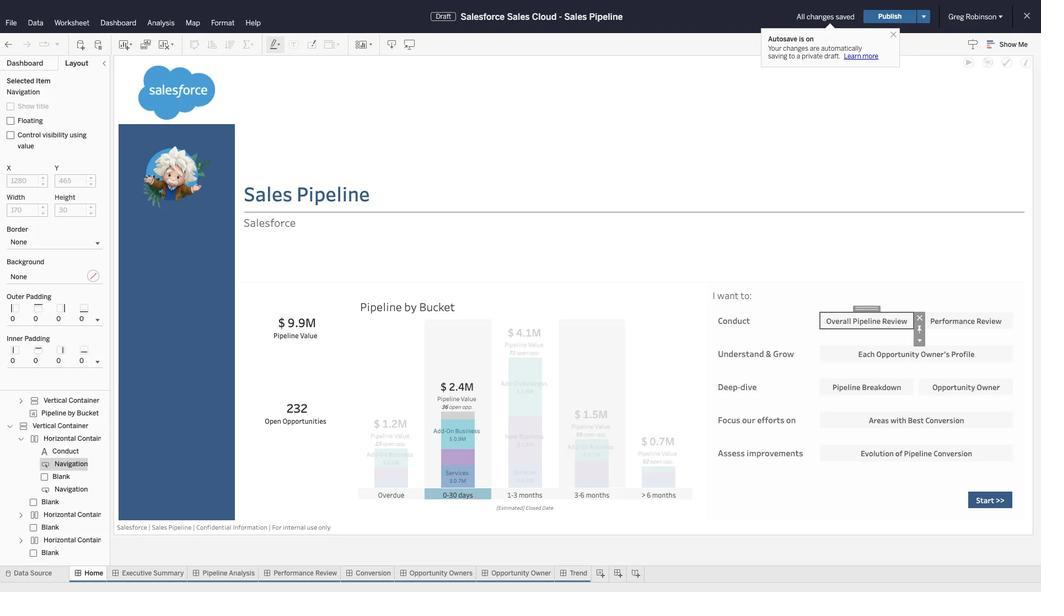 Task type: vqa. For each thing, say whether or not it's contained in the screenshot.
the top 'Sheet'
no



Task type: locate. For each thing, give the bounding box(es) containing it.
me
[[1019, 41, 1029, 49]]

overall
[[827, 315, 852, 326]]

width
[[7, 194, 25, 201]]

dashboard up selected
[[7, 59, 43, 67]]

1 vertical spatial on
[[787, 414, 797, 425]]

none for background
[[10, 273, 27, 281]]

2 vertical spatial salesforce
[[117, 523, 147, 531]]

0 vertical spatial conversion
[[926, 415, 965, 425]]

> 6 months, Days to Close (bucket). Press Space to toggle selection. Press Escape to go back to the left margin. Use arrow keys to navigate headers text field
[[626, 488, 693, 500]]

show for show me
[[1000, 41, 1017, 49]]

1 none button from the top
[[7, 236, 103, 249]]

dashboard
[[101, 19, 136, 27], [7, 59, 43, 67]]

1 vertical spatial none button
[[7, 268, 103, 284]]

pause auto updates image
[[93, 39, 104, 50]]

1 vertical spatial bucket
[[77, 410, 99, 417]]

0 vertical spatial vertical
[[44, 397, 67, 405]]

0 vertical spatial by
[[405, 299, 417, 315]]

1 horizontal spatial review
[[883, 315, 908, 326]]

data guide image
[[968, 39, 979, 50]]

0 vertical spatial data
[[28, 19, 43, 27]]

changes inside your changes are automatically saving to a private draft.
[[784, 45, 809, 52]]

horizontal
[[33, 384, 65, 392], [44, 435, 76, 443], [44, 511, 76, 519], [44, 537, 76, 544]]

0 vertical spatial performance
[[931, 315, 976, 326]]

more
[[863, 52, 879, 60]]

1 horizontal spatial show
[[1000, 41, 1017, 49]]

padding right outer
[[26, 293, 51, 301]]

each opportunity owner's profile
[[859, 348, 975, 359]]

confidential
[[197, 523, 232, 531]]

salesforce for salesforce | sales pipeline | confidential information | for internal use only
[[117, 523, 147, 531]]

1 vertical spatial by
[[68, 410, 75, 417]]

show up floating
[[18, 103, 35, 110]]

1 vertical spatial show
[[18, 103, 35, 110]]

want
[[718, 289, 739, 302]]

our
[[743, 414, 756, 425]]

blank
[[52, 473, 70, 481], [41, 499, 59, 506], [41, 524, 59, 532], [41, 549, 59, 557]]

1 horizontal spatial opportunity owner
[[933, 382, 1001, 392]]

performance review up profile
[[931, 315, 1003, 326]]

0 vertical spatial performance review
[[931, 315, 1003, 326]]

conduct
[[718, 315, 750, 326], [52, 448, 79, 456]]

none button for background
[[7, 268, 103, 284]]

1 horizontal spatial performance review
[[931, 315, 1003, 326]]

1 vertical spatial none
[[10, 273, 27, 281]]

1 vertical spatial conversion
[[934, 448, 973, 458]]

1 vertical spatial pipeline by bucket
[[41, 410, 99, 417]]

0 vertical spatial opportunity owner
[[933, 382, 1001, 392]]

remove from dashboard image
[[914, 312, 926, 323]]

dashboard up "new worksheet" image
[[101, 19, 136, 27]]

file
[[6, 19, 17, 27]]

1 vertical spatial data
[[14, 569, 28, 577]]

0 vertical spatial analysis
[[147, 19, 175, 27]]

opportunity owner button
[[920, 379, 1014, 395]]

fix width image
[[914, 323, 926, 335]]

title
[[36, 103, 49, 110]]

show
[[1000, 41, 1017, 49], [18, 103, 35, 110]]

| left confidential
[[193, 523, 195, 531]]

selected
[[7, 77, 34, 85]]

learn more
[[845, 52, 879, 60]]

on right efforts
[[787, 414, 797, 425]]

0 horizontal spatial show
[[18, 103, 35, 110]]

analysis down information
[[229, 569, 255, 577]]

none button up background
[[7, 236, 103, 249]]

data source
[[14, 569, 52, 577]]

1 horizontal spatial owner
[[977, 382, 1001, 392]]

home
[[85, 569, 103, 577]]

0 horizontal spatial conduct
[[52, 448, 79, 456]]

robinson
[[967, 12, 997, 21]]

0 horizontal spatial on
[[787, 414, 797, 425]]

Y text field
[[55, 174, 96, 188]]

duplicate image
[[140, 39, 151, 50]]

1 horizontal spatial analysis
[[229, 569, 255, 577]]

show left me
[[1000, 41, 1017, 49]]

changes right all
[[807, 12, 835, 21]]

| left for
[[269, 523, 271, 531]]

sort descending image
[[225, 39, 236, 50]]

marks. press enter to open the view data window.. use arrow keys to navigate data visualization elements. image
[[250, 296, 342, 359], [358, 320, 693, 488], [250, 381, 342, 445]]

saved
[[836, 12, 855, 21]]

0 vertical spatial owner
[[977, 382, 1001, 392]]

x
[[7, 164, 11, 172]]

bucket
[[420, 299, 455, 315], [77, 410, 99, 417]]

1 horizontal spatial by
[[405, 299, 417, 315]]

none button
[[7, 236, 103, 249], [7, 268, 103, 284]]

cloud
[[532, 11, 557, 22]]

0 horizontal spatial analysis
[[147, 19, 175, 27]]

start >> button
[[969, 492, 1013, 508]]

1 vertical spatial performance review
[[274, 569, 337, 577]]

pipeline by bucket
[[360, 299, 455, 315], [41, 410, 99, 417]]

swap rows and columns image
[[189, 39, 200, 50]]

map
[[186, 19, 200, 27]]

summary
[[153, 569, 184, 577]]

new data source image
[[76, 39, 87, 50]]

assess improvements
[[718, 448, 804, 459]]

0 vertical spatial pipeline by bucket
[[360, 299, 455, 315]]

evolution
[[861, 448, 894, 458]]

0 vertical spatial none
[[10, 238, 27, 246]]

conduct inside sales pipeline application
[[718, 315, 750, 326]]

visibility
[[43, 131, 68, 139]]

1 horizontal spatial |
[[193, 523, 195, 531]]

2 none button from the top
[[7, 268, 103, 284]]

1 | from the left
[[148, 523, 151, 531]]

padding
[[26, 293, 51, 301], [24, 335, 50, 343]]

salesforce
[[461, 11, 505, 22], [244, 215, 296, 229], [117, 523, 147, 531]]

bucket inside sales pipeline application
[[420, 299, 455, 315]]

vertical container
[[44, 397, 100, 405], [33, 422, 88, 430]]

analysis up the clear sheet image
[[147, 19, 175, 27]]

1 vertical spatial salesforce
[[244, 215, 296, 229]]

0 vertical spatial padding
[[26, 293, 51, 301]]

data left source
[[14, 569, 28, 577]]

height
[[55, 194, 75, 201]]

show inside show me button
[[1000, 41, 1017, 49]]

0 vertical spatial show
[[1000, 41, 1017, 49]]

performance review inside button
[[931, 315, 1003, 326]]

control
[[18, 131, 41, 139]]

0 horizontal spatial bucket
[[77, 410, 99, 417]]

Width text field
[[7, 204, 48, 217]]

salesforce right "draft"
[[461, 11, 505, 22]]

by inside sales pipeline application
[[405, 299, 417, 315]]

0 horizontal spatial dashboard
[[7, 59, 43, 67]]

new worksheet image
[[118, 39, 134, 50]]

autosave is on
[[769, 35, 814, 43]]

none button down background
[[7, 268, 103, 284]]

0 vertical spatial bucket
[[420, 299, 455, 315]]

understand & grow
[[718, 348, 795, 359]]

1 none from the top
[[10, 238, 27, 246]]

1 horizontal spatial bucket
[[420, 299, 455, 315]]

source
[[30, 569, 52, 577]]

1 vertical spatial changes
[[784, 45, 809, 52]]

0 horizontal spatial performance review
[[274, 569, 337, 577]]

0 horizontal spatial |
[[148, 523, 151, 531]]

on inside sales pipeline application
[[787, 414, 797, 425]]

container
[[66, 384, 97, 392], [69, 397, 100, 405], [58, 422, 88, 430], [78, 435, 108, 443], [78, 511, 108, 519], [78, 537, 108, 544]]

conversion inside button
[[926, 415, 965, 425]]

pipeline breakdown button
[[821, 379, 914, 395]]

1 horizontal spatial on
[[806, 35, 814, 43]]

0 vertical spatial changes
[[807, 12, 835, 21]]

close image
[[889, 29, 899, 40]]

1 vertical spatial padding
[[24, 335, 50, 343]]

changes down autosave is on
[[784, 45, 809, 52]]

salesforce down sales pipeline
[[244, 215, 296, 229]]

areas with best conversion
[[870, 415, 965, 425]]

all
[[797, 12, 806, 21]]

&
[[766, 348, 772, 359]]

opportunity
[[877, 348, 920, 359], [933, 382, 976, 392], [410, 569, 448, 577], [492, 569, 530, 577]]

on right is
[[806, 35, 814, 43]]

1 horizontal spatial pipeline by bucket
[[360, 299, 455, 315]]

navigation inside selected item navigation
[[7, 88, 40, 96]]

3 | from the left
[[269, 523, 271, 531]]

2 horizontal spatial |
[[269, 523, 271, 531]]

0 vertical spatial none button
[[7, 236, 103, 249]]

2 none from the top
[[10, 273, 27, 281]]

|
[[148, 523, 151, 531], [193, 523, 195, 531], [269, 523, 271, 531]]

2 horizontal spatial salesforce
[[461, 11, 505, 22]]

2 | from the left
[[193, 523, 195, 531]]

evolution of pipeline conversion start >>
[[861, 448, 1005, 505]]

for
[[272, 523, 282, 531]]

on
[[806, 35, 814, 43], [787, 414, 797, 425]]

fit image
[[324, 39, 342, 50]]

0 vertical spatial vertical container
[[44, 397, 100, 405]]

performance right remove from dashboard image
[[931, 315, 976, 326]]

show me
[[1000, 41, 1029, 49]]

0 vertical spatial salesforce
[[461, 11, 505, 22]]

date
[[542, 504, 554, 512]]

inner
[[7, 335, 23, 343]]

performance review button
[[920, 312, 1014, 329]]

none for border
[[10, 238, 27, 246]]

0
[[10, 315, 15, 323], [33, 315, 38, 323], [56, 315, 61, 323], [79, 315, 84, 323], [10, 357, 15, 365], [33, 357, 38, 365], [56, 357, 61, 365], [79, 357, 84, 365]]

performance review down "use" on the left of page
[[274, 569, 337, 577]]

0 horizontal spatial salesforce
[[117, 523, 147, 531]]

1 vertical spatial performance
[[274, 569, 314, 577]]

1 vertical spatial conduct
[[52, 448, 79, 456]]

analysis
[[147, 19, 175, 27], [229, 569, 255, 577]]

1 vertical spatial dashboard
[[7, 59, 43, 67]]

1 vertical spatial analysis
[[229, 569, 255, 577]]

0 horizontal spatial owner
[[531, 569, 552, 577]]

0 vertical spatial conduct
[[718, 315, 750, 326]]

1 horizontal spatial conduct
[[718, 315, 750, 326]]

1-3 months, Days to Close (bucket). Press Space to toggle selection. Press Escape to go back to the left margin. Use arrow keys to navigate headers text field
[[492, 488, 559, 500]]

conversion inside "evolution of pipeline conversion start >>"
[[934, 448, 973, 458]]

owner
[[977, 382, 1001, 392], [531, 569, 552, 577]]

saving
[[769, 52, 788, 60]]

padding right inner
[[24, 335, 50, 343]]

format workbook image
[[306, 39, 317, 50]]

(estimated)
[[497, 504, 525, 512]]

0-30 days, Days to Close (bucket). Press Space to toggle selection. Press Escape to go back to the left margin. Use arrow keys to navigate headers text field
[[425, 488, 492, 500]]

data
[[28, 19, 43, 27], [14, 569, 28, 577]]

1 horizontal spatial dashboard
[[101, 19, 136, 27]]

image image
[[138, 66, 215, 120], [119, 144, 235, 209]]

0 vertical spatial navigation
[[7, 88, 40, 96]]

performance down internal at the left bottom
[[274, 569, 314, 577]]

0 horizontal spatial opportunity owner
[[492, 569, 552, 577]]

review
[[883, 315, 908, 326], [977, 315, 1003, 326], [316, 569, 337, 577]]

are
[[810, 45, 820, 52]]

by
[[405, 299, 417, 315], [68, 410, 75, 417]]

sales pipeline application
[[110, 53, 1041, 565]]

floating
[[18, 117, 43, 125]]

salesforce up executive
[[117, 523, 147, 531]]

none down 'border'
[[10, 238, 27, 246]]

| up executive summary
[[148, 523, 151, 531]]

changes
[[807, 12, 835, 21], [784, 45, 809, 52]]

help
[[246, 19, 261, 27]]

conversion for best
[[926, 415, 965, 425]]

open and edit this workbook in tableau desktop image
[[404, 39, 416, 50]]

0 horizontal spatial by
[[68, 410, 75, 417]]

pipeline
[[590, 11, 623, 22], [297, 180, 370, 207], [360, 299, 402, 315], [853, 315, 881, 326], [833, 382, 861, 392], [41, 410, 66, 417], [905, 448, 933, 458], [169, 523, 192, 531], [203, 569, 228, 577]]

3-6 months, Days to Close (bucket). Press Space to toggle selection. Press Escape to go back to the left margin. Use arrow keys to navigate headers text field
[[559, 488, 626, 500]]

none down background
[[10, 273, 27, 281]]

sort ascending image
[[207, 39, 218, 50]]

1 horizontal spatial performance
[[931, 315, 976, 326]]

private
[[802, 52, 823, 60]]

performance review
[[931, 315, 1003, 326], [274, 569, 337, 577]]

data up replay animation icon
[[28, 19, 43, 27]]

0 vertical spatial image image
[[138, 66, 215, 120]]

1 horizontal spatial salesforce
[[244, 215, 296, 229]]



Task type: describe. For each thing, give the bounding box(es) containing it.
automatically
[[822, 45, 863, 52]]

1 vertical spatial owner
[[531, 569, 552, 577]]

executive
[[122, 569, 152, 577]]

trend
[[570, 569, 588, 577]]

focus
[[718, 414, 741, 425]]

opportunity right owners
[[492, 569, 530, 577]]

areas
[[870, 415, 890, 425]]

draft.
[[825, 52, 841, 60]]

padding for outer padding
[[26, 293, 51, 301]]

opportunity down profile
[[933, 382, 976, 392]]

greg
[[949, 12, 965, 21]]

control visibility using value
[[18, 131, 87, 150]]

deep-
[[718, 381, 741, 392]]

0 horizontal spatial performance
[[274, 569, 314, 577]]

redo image
[[21, 39, 32, 50]]

pipeline by bucket inside sales pipeline application
[[360, 299, 455, 315]]

greg robinson
[[949, 12, 997, 21]]

only
[[319, 523, 331, 531]]

2 vertical spatial navigation
[[55, 486, 88, 494]]

inner padding
[[7, 335, 50, 343]]

opportunity left owners
[[410, 569, 448, 577]]

1 vertical spatial vertical
[[33, 422, 56, 430]]

X text field
[[7, 174, 48, 188]]

assess
[[718, 448, 745, 459]]

information
[[233, 523, 267, 531]]

pipeline analysis
[[203, 569, 255, 577]]

owner inside opportunity owner button
[[977, 382, 1001, 392]]

of
[[896, 448, 903, 458]]

salesforce for salesforce sales cloud - sales pipeline
[[461, 11, 505, 22]]

collapse image
[[101, 60, 108, 67]]

1 vertical spatial vertical container
[[33, 422, 88, 430]]

owners
[[449, 569, 473, 577]]

to:
[[741, 289, 753, 302]]

replay animation image
[[39, 39, 50, 50]]

improvements
[[747, 448, 804, 459]]

outer padding
[[7, 293, 51, 301]]

1 vertical spatial opportunity owner
[[492, 569, 552, 577]]

a
[[797, 52, 801, 60]]

0 vertical spatial on
[[806, 35, 814, 43]]

use
[[307, 523, 317, 531]]

show labels image
[[289, 39, 300, 50]]

show for show title
[[18, 103, 35, 110]]

changes for all
[[807, 12, 835, 21]]

start
[[977, 495, 995, 505]]

to
[[790, 52, 796, 60]]

opportunity owner inside button
[[933, 382, 1001, 392]]

overall pipeline review
[[827, 315, 908, 326]]

0 vertical spatial dashboard
[[101, 19, 136, 27]]

background
[[7, 258, 44, 266]]

1 vertical spatial navigation
[[55, 460, 88, 468]]

border
[[7, 226, 28, 233]]

0 horizontal spatial pipeline by bucket
[[41, 410, 99, 417]]

publish
[[879, 13, 902, 20]]

understand
[[718, 348, 765, 359]]

opportunity down more options image at the bottom right of page
[[877, 348, 920, 359]]

is
[[800, 35, 805, 43]]

draft
[[436, 13, 452, 20]]

using
[[70, 131, 87, 139]]

autosave
[[769, 35, 798, 43]]

2 horizontal spatial review
[[977, 315, 1003, 326]]

layout
[[65, 59, 89, 67]]

data for data source
[[14, 569, 28, 577]]

clear sheet image
[[158, 39, 175, 50]]

efforts
[[758, 414, 785, 425]]

totals image
[[242, 39, 255, 50]]

salesforce sales cloud - sales pipeline
[[461, 11, 623, 22]]

pipeline inside "evolution of pipeline conversion start >>"
[[905, 448, 933, 458]]

padding for inner padding
[[24, 335, 50, 343]]

your changes are automatically saving to a private draft.
[[769, 45, 863, 60]]

2 vertical spatial conversion
[[356, 569, 391, 577]]

each
[[859, 348, 875, 359]]

outer
[[7, 293, 24, 301]]

owner's
[[921, 348, 950, 359]]

salesforce for salesforce
[[244, 215, 296, 229]]

changes for your
[[784, 45, 809, 52]]

show/hide cards image
[[355, 39, 373, 50]]

(estimated) closed date
[[497, 504, 554, 512]]

replay animation image
[[54, 41, 61, 47]]

undo image
[[3, 39, 14, 50]]

i want to:
[[713, 289, 753, 302]]

data for data
[[28, 19, 43, 27]]

conversion for pipeline
[[934, 448, 973, 458]]

-
[[559, 11, 562, 22]]

show me button
[[983, 36, 1039, 53]]

opportunity owners
[[410, 569, 473, 577]]

learn
[[845, 52, 862, 60]]

download image
[[387, 39, 398, 50]]

i
[[713, 289, 716, 302]]

1 vertical spatial image image
[[119, 144, 235, 209]]

all changes saved
[[797, 12, 855, 21]]

selected item navigation
[[7, 77, 51, 96]]

Overdue, Days to Close (bucket). Press Space to toggle selection. Press Escape to go back to the left margin. Use arrow keys to navigate headers text field
[[358, 488, 425, 500]]

value
[[18, 142, 34, 150]]

performance inside button
[[931, 315, 976, 326]]

dive
[[741, 381, 757, 392]]

publish button
[[864, 10, 917, 23]]

highlight image
[[269, 39, 282, 50]]

more options image
[[914, 335, 926, 347]]

show title
[[18, 103, 49, 110]]

sales pipeline
[[244, 180, 370, 207]]

Height text field
[[55, 204, 96, 217]]

with
[[891, 415, 907, 425]]

grow
[[774, 348, 795, 359]]

deep-dive
[[718, 381, 757, 392]]

overall pipeline review button
[[821, 312, 914, 329]]

closed
[[526, 504, 541, 512]]

item
[[36, 77, 51, 85]]

each opportunity owner's profile button
[[821, 345, 1014, 362]]

breakdown
[[863, 382, 902, 392]]

executive summary
[[122, 569, 184, 577]]

salesforce | sales pipeline | confidential information | for internal use only
[[117, 523, 331, 531]]

evolution of pipeline conversion button
[[821, 445, 1014, 461]]

>>
[[997, 495, 1005, 505]]

0 horizontal spatial review
[[316, 569, 337, 577]]

none button for border
[[7, 236, 103, 249]]



